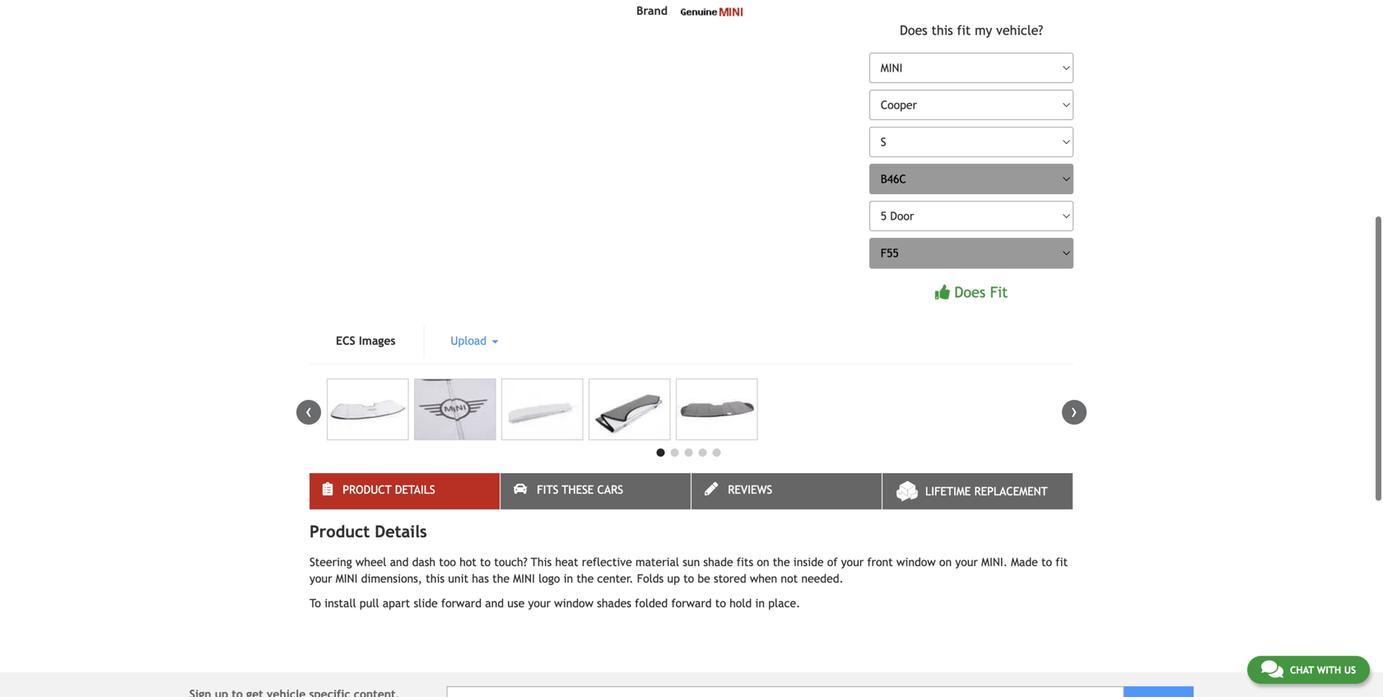 Task type: locate. For each thing, give the bounding box(es) containing it.
this
[[531, 556, 552, 569]]

mini
[[336, 572, 358, 585], [513, 572, 535, 585]]

window right front
[[897, 556, 936, 569]]

reflective
[[582, 556, 632, 569]]

1 mini from the left
[[336, 572, 358, 585]]

›
[[1071, 400, 1078, 422]]

forward down unit
[[441, 597, 482, 610]]

1 horizontal spatial fit
[[1056, 556, 1068, 569]]

has
[[472, 572, 489, 585]]

forward down be on the bottom right
[[671, 597, 712, 610]]

does for does fit
[[955, 283, 986, 301]]

the
[[773, 556, 790, 569], [493, 572, 510, 585], [577, 572, 594, 585]]

in right hold
[[755, 597, 765, 610]]

1 horizontal spatial this
[[932, 22, 953, 38]]

mini down steering
[[336, 572, 358, 585]]

product details inside 'link'
[[343, 483, 435, 496]]

chat with us link
[[1247, 656, 1370, 684]]

1 horizontal spatial mini
[[513, 572, 535, 585]]

window
[[897, 556, 936, 569], [554, 597, 594, 610]]

touch?
[[494, 556, 528, 569]]

product details
[[343, 483, 435, 496], [310, 522, 427, 541]]

0 horizontal spatial the
[[493, 572, 510, 585]]

on up when
[[757, 556, 770, 569]]

fit inside 'steering wheel and dash too hot to touch? this heat reflective material sun shade fits on the inside of your front window on your mini. made to fit your mini dimensions, this unit has the mini logo in the center. folds up to be stored when not needed.'
[[1056, 556, 1068, 569]]

0 horizontal spatial forward
[[441, 597, 482, 610]]

to
[[310, 597, 321, 610]]

this
[[932, 22, 953, 38], [426, 572, 445, 585]]

fit
[[990, 283, 1008, 301]]

center.
[[597, 572, 634, 585]]

this left my
[[932, 22, 953, 38]]

1 vertical spatial does
[[955, 283, 986, 301]]

0 vertical spatial window
[[897, 556, 936, 569]]

upload button
[[424, 324, 525, 357]]

dimensions,
[[361, 572, 422, 585]]

shade
[[704, 556, 733, 569]]

use
[[507, 597, 525, 610]]

the up "not"
[[773, 556, 790, 569]]

slide
[[414, 597, 438, 610]]

us
[[1344, 664, 1356, 676]]

product up steering
[[310, 522, 370, 541]]

fit left my
[[957, 22, 971, 38]]

1 horizontal spatial in
[[755, 597, 765, 610]]

your right of
[[841, 556, 864, 569]]

product up wheel
[[343, 483, 392, 496]]

es#3135070 - 82110049790 - mini sun shade - keep your mini cool in the sun and mini proud : f56 f55 f57 - genuine mini - mini image
[[327, 379, 409, 440], [414, 379, 496, 440], [501, 379, 583, 440], [589, 379, 671, 440], [676, 379, 758, 440]]

2 mini from the left
[[513, 572, 535, 585]]

does right 'thumbs up' image in the right of the page
[[955, 283, 986, 301]]

0 horizontal spatial and
[[390, 556, 409, 569]]

Email email field
[[447, 687, 1124, 697]]

steering
[[310, 556, 352, 569]]

and left use
[[485, 597, 504, 610]]

fit right made
[[1056, 556, 1068, 569]]

heat
[[555, 556, 578, 569]]

fits these cars link
[[501, 473, 691, 510]]

ecs
[[336, 334, 355, 347]]

on left mini.
[[939, 556, 952, 569]]

1 vertical spatial fit
[[1056, 556, 1068, 569]]

0 vertical spatial product
[[343, 483, 392, 496]]

your
[[841, 556, 864, 569], [955, 556, 978, 569], [310, 572, 332, 585], [528, 597, 551, 610]]

cars
[[597, 483, 623, 496]]

0 horizontal spatial this
[[426, 572, 445, 585]]

1 horizontal spatial on
[[939, 556, 952, 569]]

1 vertical spatial this
[[426, 572, 445, 585]]

2 forward from the left
[[671, 597, 712, 610]]

mini down touch?
[[513, 572, 535, 585]]

stored
[[714, 572, 747, 585]]

material
[[636, 556, 679, 569]]

in inside 'steering wheel and dash too hot to touch? this heat reflective material sun shade fits on the inside of your front window on your mini. made to fit your mini dimensions, this unit has the mini logo in the center. folds up to be stored when not needed.'
[[564, 572, 573, 585]]

ecs images link
[[310, 324, 422, 357]]

this down dash at bottom left
[[426, 572, 445, 585]]

0 horizontal spatial does
[[900, 22, 928, 38]]

comments image
[[1261, 660, 1284, 679]]

0 vertical spatial in
[[564, 572, 573, 585]]

inside
[[794, 556, 824, 569]]

steering wheel and dash too hot to touch? this heat reflective material sun shade fits on the inside of your front window on your mini. made to fit your mini dimensions, this unit has the mini logo in the center. folds up to be stored when not needed.
[[310, 556, 1068, 585]]

on
[[757, 556, 770, 569], [939, 556, 952, 569]]

product
[[343, 483, 392, 496], [310, 522, 370, 541]]

sun
[[683, 556, 700, 569]]

details
[[395, 483, 435, 496], [375, 522, 427, 541]]

shades
[[597, 597, 632, 610]]

the down heat
[[577, 572, 594, 585]]

chat with us
[[1290, 664, 1356, 676]]

4 es#3135070 - 82110049790 - mini sun shade - keep your mini cool in the sun and mini proud : f56 f55 f57 - genuine mini - mini image from the left
[[589, 379, 671, 440]]

your down steering
[[310, 572, 332, 585]]

fits
[[737, 556, 754, 569]]

to
[[480, 556, 491, 569], [1042, 556, 1052, 569], [684, 572, 694, 585], [715, 597, 726, 610]]

0 vertical spatial this
[[932, 22, 953, 38]]

logo
[[539, 572, 560, 585]]

0 horizontal spatial mini
[[336, 572, 358, 585]]

upload
[[451, 334, 490, 347]]

2 on from the left
[[939, 556, 952, 569]]

0 horizontal spatial fit
[[957, 22, 971, 38]]

1 vertical spatial product
[[310, 522, 370, 541]]

wheel
[[356, 556, 386, 569]]

1 horizontal spatial forward
[[671, 597, 712, 610]]

needed.
[[801, 572, 844, 585]]

0 vertical spatial and
[[390, 556, 409, 569]]

and up dimensions,
[[390, 556, 409, 569]]

0 vertical spatial details
[[395, 483, 435, 496]]

fit
[[957, 22, 971, 38], [1056, 556, 1068, 569]]

fits
[[537, 483, 559, 496]]

1 horizontal spatial and
[[485, 597, 504, 610]]

0 horizontal spatial window
[[554, 597, 594, 610]]

folded
[[635, 597, 668, 610]]

forward
[[441, 597, 482, 610], [671, 597, 712, 610]]

with
[[1317, 664, 1341, 676]]

reviews
[[728, 483, 772, 496]]

too
[[439, 556, 456, 569]]

lifetime
[[926, 485, 971, 498]]

0 vertical spatial product details
[[343, 483, 435, 496]]

does left my
[[900, 22, 928, 38]]

1 horizontal spatial does
[[955, 283, 986, 301]]

does this fit my vehicle?
[[900, 22, 1043, 38]]

and inside 'steering wheel and dash too hot to touch? this heat reflective material sun shade fits on the inside of your front window on your mini. made to fit your mini dimensions, this unit has the mini logo in the center. folds up to be stored when not needed.'
[[390, 556, 409, 569]]

to left hold
[[715, 597, 726, 610]]

1 horizontal spatial window
[[897, 556, 936, 569]]

reviews link
[[692, 473, 882, 510]]

install
[[325, 597, 356, 610]]

0 vertical spatial does
[[900, 22, 928, 38]]

when
[[750, 572, 777, 585]]

0 horizontal spatial on
[[757, 556, 770, 569]]

window down logo
[[554, 597, 594, 610]]

1 horizontal spatial the
[[577, 572, 594, 585]]

5 es#3135070 - 82110049790 - mini sun shade - keep your mini cool in the sun and mini proud : f56 f55 f57 - genuine mini - mini image from the left
[[676, 379, 758, 440]]

1 forward from the left
[[441, 597, 482, 610]]

mini.
[[982, 556, 1008, 569]]

does
[[900, 22, 928, 38], [955, 283, 986, 301]]

to right made
[[1042, 556, 1052, 569]]

to left be on the bottom right
[[684, 572, 694, 585]]

in
[[564, 572, 573, 585], [755, 597, 765, 610]]

the down touch?
[[493, 572, 510, 585]]

and
[[390, 556, 409, 569], [485, 597, 504, 610]]

1 on from the left
[[757, 556, 770, 569]]

0 vertical spatial fit
[[957, 22, 971, 38]]

in down heat
[[564, 572, 573, 585]]

0 horizontal spatial in
[[564, 572, 573, 585]]



Task type: vqa. For each thing, say whether or not it's contained in the screenshot.
Brand
yes



Task type: describe. For each thing, give the bounding box(es) containing it.
1 vertical spatial details
[[375, 522, 427, 541]]

brand
[[637, 4, 668, 17]]

unit
[[448, 572, 469, 585]]

3 es#3135070 - 82110049790 - mini sun shade - keep your mini cool in the sun and mini proud : f56 f55 f57 - genuine mini - mini image from the left
[[501, 379, 583, 440]]

2 horizontal spatial the
[[773, 556, 790, 569]]

does for does this fit my vehicle?
[[900, 22, 928, 38]]

does fit
[[955, 283, 1008, 301]]

made
[[1011, 556, 1038, 569]]

2 es#3135070 - 82110049790 - mini sun shade - keep your mini cool in the sun and mini proud : f56 f55 f57 - genuine mini - mini image from the left
[[414, 379, 496, 440]]

‹
[[305, 400, 312, 422]]

fits these cars
[[537, 483, 623, 496]]

this inside 'steering wheel and dash too hot to touch? this heat reflective material sun shade fits on the inside of your front window on your mini. made to fit your mini dimensions, this unit has the mini logo in the center. folds up to be stored when not needed.'
[[426, 572, 445, 585]]

details inside product details 'link'
[[395, 483, 435, 496]]

› link
[[1062, 400, 1087, 425]]

‹ link
[[296, 400, 321, 425]]

product details link
[[310, 473, 500, 510]]

1 vertical spatial window
[[554, 597, 594, 610]]

of
[[827, 556, 838, 569]]

up
[[667, 572, 680, 585]]

place.
[[768, 597, 801, 610]]

hold
[[730, 597, 752, 610]]

1 vertical spatial and
[[485, 597, 504, 610]]

chat
[[1290, 664, 1314, 676]]

images
[[359, 334, 396, 347]]

product inside 'link'
[[343, 483, 392, 496]]

my
[[975, 22, 992, 38]]

ecs images
[[336, 334, 396, 347]]

window inside 'steering wheel and dash too hot to touch? this heat reflective material sun shade fits on the inside of your front window on your mini. made to fit your mini dimensions, this unit has the mini logo in the center. folds up to be stored when not needed.'
[[897, 556, 936, 569]]

pull
[[360, 597, 379, 610]]

vehicle?
[[996, 22, 1043, 38]]

your left mini.
[[955, 556, 978, 569]]

1 vertical spatial product details
[[310, 522, 427, 541]]

lifetime replacement link
[[883, 473, 1073, 510]]

1 es#3135070 - 82110049790 - mini sun shade - keep your mini cool in the sun and mini proud : f56 f55 f57 - genuine mini - mini image from the left
[[327, 379, 409, 440]]

1 vertical spatial in
[[755, 597, 765, 610]]

thumbs up image
[[935, 285, 950, 300]]

front
[[867, 556, 893, 569]]

replacement
[[975, 485, 1048, 498]]

to install pull apart slide forward and use your window shades folded forward to hold in place.
[[310, 597, 801, 610]]

folds
[[637, 572, 664, 585]]

apart
[[383, 597, 410, 610]]

be
[[698, 572, 710, 585]]

hot
[[460, 556, 477, 569]]

your right use
[[528, 597, 551, 610]]

to up has
[[480, 556, 491, 569]]

dash
[[412, 556, 436, 569]]

not
[[781, 572, 798, 585]]

these
[[562, 483, 594, 496]]

lifetime replacement
[[926, 485, 1048, 498]]

genuine mini image
[[681, 8, 743, 16]]



